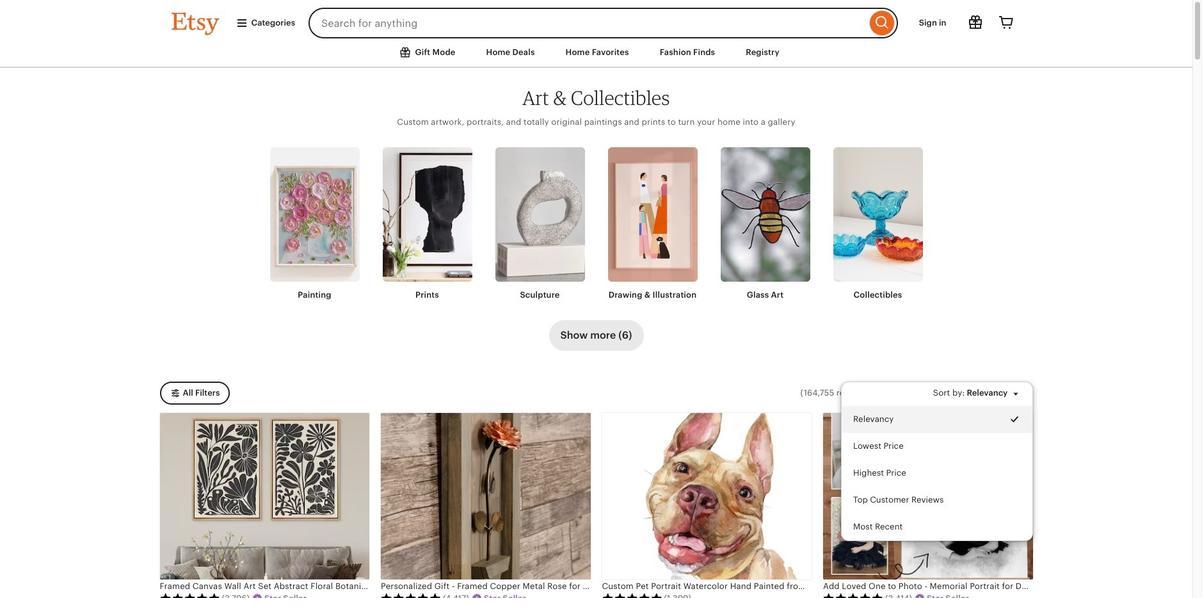 Task type: vqa. For each thing, say whether or not it's contained in the screenshot.
second 5 out of 5 stars image from the right
yes



Task type: describe. For each thing, give the bounding box(es) containing it.
framed canvas wall art set abstract floral botanical prints minimalist modern art boho wall decor image
[[160, 413, 370, 579]]

5 out of 5 stars image for custom pet portrait watercolor hand painted from you own photo, personalized dog portraits, dog or cat drawing, custom pet portrait painting
[[602, 593, 663, 598]]

add loved one to photo - memorial portrait for deceased father mom - gift for loss of loved one - remembering passed away loved one image
[[824, 413, 1033, 579]]

custom pet portrait watercolor hand painted from you own photo, personalized dog portraits, dog or cat drawing, custom pet portrait painting image
[[602, 413, 812, 579]]

5 out of 5 stars image for framed canvas wall art set abstract floral botanical prints minimalist modern art boho wall decor image
[[160, 593, 220, 598]]

5 out of 5 stars image for add loved one to photo - memorial portrait for deceased father mom - gift for loss of loved one - remembering passed away loved one
[[824, 593, 884, 598]]



Task type: locate. For each thing, give the bounding box(es) containing it.
Search for anything text field
[[309, 8, 867, 38]]

None search field
[[309, 8, 898, 38]]

3 5 out of 5 stars image from the left
[[602, 593, 663, 598]]

banner
[[148, 0, 1045, 38]]

4 5 out of 5 stars image from the left
[[824, 593, 884, 598]]

personalized gift - framed copper metal rose for 7th anniversary image
[[381, 413, 591, 579]]

menu
[[841, 382, 1033, 542]]

5 out of 5 stars image for personalized gift - framed copper metal rose for 7th anniversary "image"
[[381, 593, 441, 598]]

1 5 out of 5 stars image from the left
[[160, 593, 220, 598]]

2 5 out of 5 stars image from the left
[[381, 593, 441, 598]]

5 out of 5 stars image
[[160, 593, 220, 598], [381, 593, 441, 598], [602, 593, 663, 598], [824, 593, 884, 598]]

menu bar
[[0, 0, 1193, 68], [148, 38, 1045, 68]]



